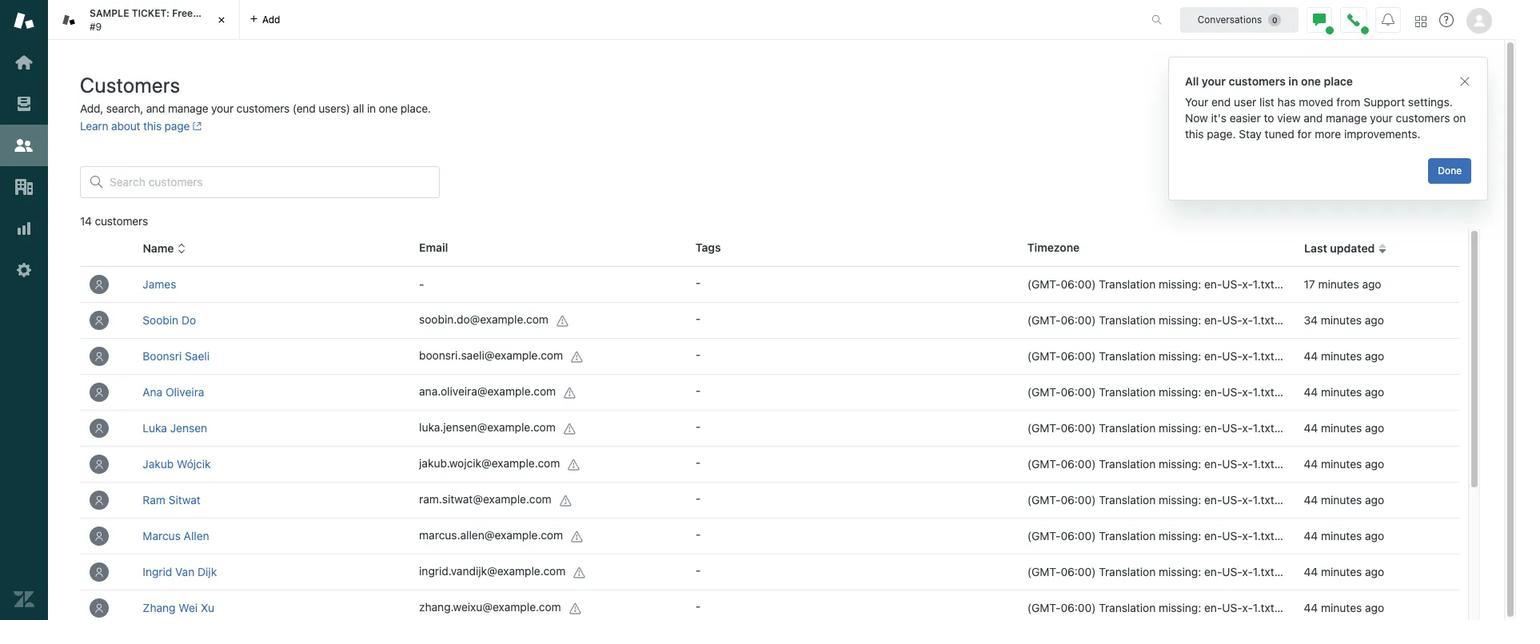 Task type: describe. For each thing, give the bounding box(es) containing it.
ago for ram.sitwat@example.com
[[1365, 493, 1384, 507]]

unverified email image for ram.sitwat@example.com
[[560, 495, 572, 508]]

1.txt.timezone.america_chicago for zhang.weixu@example.com
[[1253, 601, 1416, 615]]

unverified email image for luka.jensen@example.com
[[564, 423, 577, 436]]

add customer button
[[1382, 75, 1480, 107]]

last updated button
[[1304, 242, 1388, 256]]

zendesk image
[[14, 589, 34, 610]]

this inside the all your customers in one place your end user list has moved from support settings. now it's easier to view and manage your customers on this page. stay tuned for more improvements.
[[1185, 127, 1204, 141]]

now
[[1185, 111, 1208, 125]]

0 horizontal spatial this
[[143, 119, 162, 133]]

ram sitwat link
[[143, 493, 201, 507]]

ram sitwat
[[143, 493, 201, 507]]

moved
[[1299, 95, 1334, 109]]

jakub wójcik
[[143, 457, 211, 471]]

page
[[164, 119, 190, 133]]

minutes for luka.jensen@example.com
[[1321, 421, 1362, 435]]

- for ingrid.vandijk@example.com
[[696, 564, 701, 577]]

(gmt- for jakub.wojcik@example.com
[[1027, 457, 1061, 471]]

learn about this page link
[[80, 119, 202, 133]]

unverified email image for soobin.do@example.com
[[557, 315, 569, 328]]

boonsri.saeli@example.com
[[419, 349, 563, 363]]

easier
[[1230, 111, 1261, 125]]

x- for luka.jensen@example.com
[[1242, 421, 1253, 435]]

1 missing: from the top
[[1159, 277, 1201, 291]]

zhang wei xu
[[143, 601, 214, 615]]

1 (gmt-06:00) translation missing: en-us-x-1.txt.timezone.america_chicago from the top
[[1027, 277, 1416, 291]]

us- for jakub.wojcik@example.com
[[1222, 457, 1242, 471]]

translation for ana.oliveira@example.com
[[1099, 385, 1156, 399]]

1.txt.timezone.america_chicago for soobin.do@example.com
[[1253, 313, 1416, 327]]

admin image
[[14, 260, 34, 281]]

17
[[1304, 277, 1315, 291]]

44 for marcus.allen@example.com
[[1304, 529, 1318, 543]]

- for luka.jensen@example.com
[[696, 420, 701, 433]]

customers down settings.
[[1396, 111, 1450, 125]]

soobin
[[143, 313, 178, 327]]

translation for luka.jensen@example.com
[[1099, 421, 1156, 435]]

ana.oliveira@example.com
[[419, 385, 556, 399]]

en- for ingrid.vandijk@example.com
[[1204, 565, 1222, 579]]

(gmt-06:00) translation missing: en-us-x-1.txt.timezone.america_chicago for ana.oliveira@example.com
[[1027, 385, 1416, 399]]

06:00) for soobin.do@example.com
[[1061, 313, 1096, 327]]

missing: for ram.sitwat@example.com
[[1159, 493, 1201, 507]]

missing: for luka.jensen@example.com
[[1159, 421, 1201, 435]]

1 06:00) from the top
[[1061, 277, 1096, 291]]

unverified email image for zhang.weixu@example.com
[[569, 603, 582, 616]]

44 for ingrid.vandijk@example.com
[[1304, 565, 1318, 579]]

improvements.
[[1344, 127, 1421, 141]]

all your customers in one place your end user list has moved from support settings. now it's easier to view and manage your customers on this page. stay tuned for more improvements.
[[1185, 74, 1466, 141]]

44 minutes ago for luka.jensen@example.com
[[1304, 421, 1384, 435]]

(gmt- for boonsri.saeli@example.com
[[1027, 349, 1061, 363]]

close image
[[1459, 75, 1472, 88]]

us- for ingrid.vandijk@example.com
[[1222, 565, 1242, 579]]

(gmt-06:00) translation missing: en-us-x-1.txt.timezone.america_chicago for boonsri.saeli@example.com
[[1027, 349, 1416, 363]]

jakub
[[143, 457, 174, 471]]

(gmt-06:00) translation missing: en-us-x-1.txt.timezone.america_chicago for jakub.wojcik@example.com
[[1027, 457, 1416, 471]]

about
[[111, 119, 140, 133]]

- for boonsri.saeli@example.com
[[696, 348, 701, 361]]

luka.jensen@example.com
[[419, 421, 556, 435]]

ingrid
[[143, 565, 172, 579]]

get started image
[[14, 52, 34, 73]]

unverified email image for jakub.wojcik@example.com
[[568, 459, 581, 472]]

translation for ram.sitwat@example.com
[[1099, 493, 1156, 507]]

unverified email image for boonsri.saeli@example.com
[[571, 351, 584, 364]]

1 x- from the top
[[1242, 277, 1253, 291]]

oliveira
[[166, 385, 204, 399]]

ana oliveira link
[[143, 385, 204, 399]]

all your customers in one place dialog
[[1168, 57, 1488, 201]]

last updated
[[1304, 242, 1375, 255]]

missing: for soobin.do@example.com
[[1159, 313, 1201, 327]]

44 minutes ago for ingrid.vandijk@example.com
[[1304, 565, 1384, 579]]

ram.sitwat@example.com
[[419, 493, 552, 507]]

marcus allen link
[[143, 529, 209, 543]]

x- for marcus.allen@example.com
[[1242, 529, 1253, 543]]

34
[[1304, 313, 1318, 327]]

44 for luka.jensen@example.com
[[1304, 421, 1318, 435]]

james link
[[143, 277, 176, 291]]

end
[[1212, 95, 1231, 109]]

done
[[1438, 165, 1462, 177]]

(gmt- for luka.jensen@example.com
[[1027, 421, 1061, 435]]

1.txt.timezone.america_chicago for marcus.allen@example.com
[[1253, 529, 1416, 543]]

translation for zhang.weixu@example.com
[[1099, 601, 1156, 615]]

1.txt.timezone.america_chicago for jakub.wojcik@example.com
[[1253, 457, 1416, 471]]

boonsri saeli link
[[143, 349, 210, 363]]

jakub.wojcik@example.com
[[419, 457, 560, 471]]

06:00) for ram.sitwat@example.com
[[1061, 493, 1096, 507]]

place.
[[401, 102, 431, 115]]

zhang.weixu@example.com
[[419, 601, 561, 614]]

x- for ram.sitwat@example.com
[[1242, 493, 1253, 507]]

unverified email image for ingrid.vandijk@example.com
[[574, 567, 586, 580]]

settings.
[[1408, 95, 1453, 109]]

name button
[[143, 242, 187, 256]]

ago for jakub.wojcik@example.com
[[1365, 457, 1384, 471]]

saeli
[[185, 349, 210, 363]]

44 minutes ago for zhang.weixu@example.com
[[1304, 601, 1384, 615]]

ticket:
[[132, 7, 170, 19]]

search,
[[106, 102, 143, 115]]

missing: for boonsri.saeli@example.com
[[1159, 349, 1201, 363]]

one inside the all your customers in one place your end user list has moved from support settings. now it's easier to view and manage your customers on this page. stay tuned for more improvements.
[[1301, 74, 1321, 88]]

x- for ana.oliveira@example.com
[[1242, 385, 1253, 399]]

1.txt.timezone.america_chicago for luka.jensen@example.com
[[1253, 421, 1416, 435]]

17 minutes ago
[[1304, 277, 1382, 291]]

place
[[1324, 74, 1353, 88]]

us- for marcus.allen@example.com
[[1222, 529, 1242, 543]]

ingrid van dijk link
[[143, 565, 217, 579]]

06:00) for zhang.weixu@example.com
[[1061, 601, 1096, 615]]

customers add, search, and manage your customers (end users) all in one place.
[[80, 73, 431, 115]]

learn
[[80, 119, 108, 133]]

ago for marcus.allen@example.com
[[1365, 529, 1384, 543]]

missing: for marcus.allen@example.com
[[1159, 529, 1201, 543]]

us- for zhang.weixu@example.com
[[1222, 601, 1242, 615]]

soobin do
[[143, 313, 196, 327]]

name
[[143, 242, 174, 255]]

conversations button
[[1180, 7, 1299, 32]]

minutes for ingrid.vandijk@example.com
[[1321, 565, 1362, 579]]

allen
[[184, 529, 209, 543]]

van
[[175, 565, 195, 579]]

from
[[1337, 95, 1361, 109]]

ingrid van dijk
[[143, 565, 217, 579]]

do
[[181, 313, 196, 327]]

- for ram.sitwat@example.com
[[696, 492, 701, 505]]

customers
[[80, 73, 180, 97]]

1 (gmt- from the top
[[1027, 277, 1061, 291]]

(end
[[293, 102, 316, 115]]

translation for soobin.do@example.com
[[1099, 313, 1156, 327]]

xu
[[201, 601, 214, 615]]

all
[[1185, 74, 1199, 88]]

Search customers field
[[110, 175, 429, 190]]

ago for ana.oliveira@example.com
[[1365, 385, 1384, 399]]

conversations
[[1198, 13, 1262, 25]]

tab containing sample ticket: free repair
[[48, 0, 240, 40]]

all
[[353, 102, 364, 115]]

translation for boonsri.saeli@example.com
[[1099, 349, 1156, 363]]

en- for jakub.wojcik@example.com
[[1204, 457, 1222, 471]]

1.txt.timezone.america_chicago for ingrid.vandijk@example.com
[[1253, 565, 1416, 579]]

updated
[[1330, 242, 1375, 255]]

in inside customers add, search, and manage your customers (end users) all in one place.
[[367, 102, 376, 115]]

list
[[1260, 95, 1275, 109]]

users)
[[318, 102, 350, 115]]

ana oliveira
[[143, 385, 204, 399]]

in inside the all your customers in one place your end user list has moved from support settings. now it's easier to view and manage your customers on this page. stay tuned for more improvements.
[[1289, 74, 1298, 88]]

minutes for boonsri.saeli@example.com
[[1321, 349, 1362, 363]]

tuned
[[1265, 127, 1295, 141]]

james
[[143, 277, 176, 291]]

support
[[1364, 95, 1405, 109]]

x- for jakub.wojcik@example.com
[[1242, 457, 1253, 471]]

1 horizontal spatial your
[[1202, 74, 1226, 88]]

44 for jakub.wojcik@example.com
[[1304, 457, 1318, 471]]

en- for marcus.allen@example.com
[[1204, 529, 1222, 543]]

luka jensen
[[143, 421, 207, 435]]

14 customers
[[80, 214, 148, 228]]

it's
[[1211, 111, 1227, 125]]



Task type: locate. For each thing, give the bounding box(es) containing it.
in right all
[[367, 102, 376, 115]]

one up moved
[[1301, 74, 1321, 88]]

minutes for jakub.wojcik@example.com
[[1321, 457, 1362, 471]]

main element
[[0, 0, 48, 621]]

4 missing: from the top
[[1159, 385, 1201, 399]]

2 (gmt- from the top
[[1027, 313, 1061, 327]]

44 minutes ago for ram.sitwat@example.com
[[1304, 493, 1384, 507]]

manage up (opens in a new tab) icon
[[168, 102, 208, 115]]

ago for ingrid.vandijk@example.com
[[1365, 565, 1384, 579]]

7 en- from the top
[[1204, 493, 1222, 507]]

x-
[[1242, 277, 1253, 291], [1242, 313, 1253, 327], [1242, 349, 1253, 363], [1242, 385, 1253, 399], [1242, 421, 1253, 435], [1242, 457, 1253, 471], [1242, 493, 1253, 507], [1242, 529, 1253, 543], [1242, 565, 1253, 579], [1242, 601, 1253, 615]]

and up learn about this page link
[[146, 102, 165, 115]]

learn about this page
[[80, 119, 190, 133]]

06:00) for ingrid.vandijk@example.com
[[1061, 565, 1096, 579]]

(gmt-06:00) translation missing: en-us-x-1.txt.timezone.america_chicago for marcus.allen@example.com
[[1027, 529, 1416, 543]]

1 horizontal spatial in
[[1289, 74, 1298, 88]]

luka jensen link
[[143, 421, 207, 435]]

3 44 from the top
[[1304, 421, 1318, 435]]

9 missing: from the top
[[1159, 565, 1201, 579]]

1 44 from the top
[[1304, 349, 1318, 363]]

7 06:00) from the top
[[1061, 493, 1096, 507]]

minutes
[[1318, 277, 1359, 291], [1321, 313, 1362, 327], [1321, 349, 1362, 363], [1321, 385, 1362, 399], [1321, 421, 1362, 435], [1321, 457, 1362, 471], [1321, 493, 1362, 507], [1321, 529, 1362, 543], [1321, 565, 1362, 579], [1321, 601, 1362, 615]]

sitwat
[[169, 493, 201, 507]]

done button
[[1429, 158, 1472, 184]]

boonsri
[[143, 349, 182, 363]]

7 1.txt.timezone.america_chicago from the top
[[1253, 493, 1416, 507]]

organizations image
[[14, 177, 34, 198]]

7 (gmt- from the top
[[1027, 493, 1061, 507]]

7 missing: from the top
[[1159, 493, 1201, 507]]

6 (gmt-06:00) translation missing: en-us-x-1.txt.timezone.america_chicago from the top
[[1027, 457, 1416, 471]]

4 en- from the top
[[1204, 385, 1222, 399]]

1.txt.timezone.america_chicago
[[1253, 277, 1416, 291], [1253, 313, 1416, 327], [1253, 349, 1416, 363], [1253, 385, 1416, 399], [1253, 421, 1416, 435], [1253, 457, 1416, 471], [1253, 493, 1416, 507], [1253, 529, 1416, 543], [1253, 565, 1416, 579], [1253, 601, 1416, 615]]

5 44 from the top
[[1304, 493, 1318, 507]]

1 vertical spatial one
[[379, 102, 398, 115]]

4 44 from the top
[[1304, 457, 1318, 471]]

us- for luka.jensen@example.com
[[1222, 421, 1242, 435]]

3 us- from the top
[[1222, 349, 1242, 363]]

44 for boonsri.saeli@example.com
[[1304, 349, 1318, 363]]

9 1.txt.timezone.america_chicago from the top
[[1253, 565, 1416, 579]]

5 (gmt- from the top
[[1027, 421, 1061, 435]]

has
[[1278, 95, 1296, 109]]

zendesk support image
[[14, 10, 34, 31]]

en- for ram.sitwat@example.com
[[1204, 493, 1222, 507]]

sample
[[90, 7, 129, 19]]

5 (gmt-06:00) translation missing: en-us-x-1.txt.timezone.america_chicago from the top
[[1027, 421, 1416, 435]]

4 1.txt.timezone.america_chicago from the top
[[1253, 385, 1416, 399]]

free
[[172, 7, 193, 19]]

- for soobin.do@example.com
[[696, 312, 701, 325]]

2 (gmt-06:00) translation missing: en-us-x-1.txt.timezone.america_chicago from the top
[[1027, 313, 1416, 327]]

ago for soobin.do@example.com
[[1365, 313, 1384, 327]]

(gmt-06:00) translation missing: en-us-x-1.txt.timezone.america_chicago for soobin.do@example.com
[[1027, 313, 1416, 327]]

en- for soobin.do@example.com
[[1204, 313, 1222, 327]]

4 x- from the top
[[1242, 385, 1253, 399]]

zendesk products image
[[1416, 16, 1427, 27]]

06:00) for jakub.wojcik@example.com
[[1061, 457, 1096, 471]]

6 44 from the top
[[1304, 529, 1318, 543]]

minutes for ana.oliveira@example.com
[[1321, 385, 1362, 399]]

7 (gmt-06:00) translation missing: en-us-x-1.txt.timezone.america_chicago from the top
[[1027, 493, 1416, 507]]

5 missing: from the top
[[1159, 421, 1201, 435]]

(gmt-06:00) translation missing: en-us-x-1.txt.timezone.america_chicago for zhang.weixu@example.com
[[1027, 601, 1416, 615]]

06:00) for luka.jensen@example.com
[[1061, 421, 1096, 435]]

-
[[696, 276, 701, 289], [419, 277, 424, 291], [696, 312, 701, 325], [696, 348, 701, 361], [696, 384, 701, 397], [696, 420, 701, 433], [696, 456, 701, 469], [696, 492, 701, 505], [696, 528, 701, 541], [696, 564, 701, 577], [696, 600, 701, 613]]

manage inside customers add, search, and manage your customers (end users) all in one place.
[[168, 102, 208, 115]]

repair
[[195, 7, 223, 19]]

add customer
[[1395, 84, 1468, 98]]

2 06:00) from the top
[[1061, 313, 1096, 327]]

minutes for soobin.do@example.com
[[1321, 313, 1362, 327]]

wójcik
[[177, 457, 211, 471]]

missing: for ingrid.vandijk@example.com
[[1159, 565, 1201, 579]]

5 us- from the top
[[1222, 421, 1242, 435]]

5 44 minutes ago from the top
[[1304, 493, 1384, 507]]

0 horizontal spatial manage
[[168, 102, 208, 115]]

44
[[1304, 349, 1318, 363], [1304, 385, 1318, 399], [1304, 421, 1318, 435], [1304, 457, 1318, 471], [1304, 493, 1318, 507], [1304, 529, 1318, 543], [1304, 565, 1318, 579], [1304, 601, 1318, 615]]

(gmt-
[[1027, 277, 1061, 291], [1027, 313, 1061, 327], [1027, 349, 1061, 363], [1027, 385, 1061, 399], [1027, 421, 1061, 435], [1027, 457, 1061, 471], [1027, 493, 1061, 507], [1027, 529, 1061, 543], [1027, 565, 1061, 579], [1027, 601, 1061, 615]]

(gmt-06:00) translation missing: en-us-x-1.txt.timezone.america_chicago for ingrid.vandijk@example.com
[[1027, 565, 1416, 579]]

get help image
[[1440, 13, 1454, 27]]

6 missing: from the top
[[1159, 457, 1201, 471]]

dijk
[[198, 565, 217, 579]]

6 translation from the top
[[1099, 457, 1156, 471]]

add
[[1395, 84, 1416, 98]]

3 translation from the top
[[1099, 349, 1156, 363]]

0 horizontal spatial and
[[146, 102, 165, 115]]

1 en- from the top
[[1204, 277, 1222, 291]]

1.txt.timezone.america_chicago for ram.sitwat@example.com
[[1253, 493, 1416, 507]]

jensen
[[170, 421, 207, 435]]

1 vertical spatial in
[[367, 102, 376, 115]]

1 horizontal spatial one
[[1301, 74, 1321, 88]]

us- for soobin.do@example.com
[[1222, 313, 1242, 327]]

- for zhang.weixu@example.com
[[696, 600, 701, 613]]

stay
[[1239, 127, 1262, 141]]

2 us- from the top
[[1222, 313, 1242, 327]]

missing: for zhang.weixu@example.com
[[1159, 601, 1201, 615]]

unverified email image for marcus.allen@example.com
[[571, 531, 584, 544]]

x- for soobin.do@example.com
[[1242, 313, 1253, 327]]

3 44 minutes ago from the top
[[1304, 421, 1384, 435]]

translation
[[1099, 277, 1156, 291], [1099, 313, 1156, 327], [1099, 349, 1156, 363], [1099, 385, 1156, 399], [1099, 421, 1156, 435], [1099, 457, 1156, 471], [1099, 493, 1156, 507], [1099, 529, 1156, 543], [1099, 565, 1156, 579], [1099, 601, 1156, 615]]

translation for marcus.allen@example.com
[[1099, 529, 1156, 543]]

5 1.txt.timezone.america_chicago from the top
[[1253, 421, 1416, 435]]

- for jakub.wojcik@example.com
[[696, 456, 701, 469]]

tab
[[48, 0, 240, 40]]

(opens in a new tab) image
[[190, 122, 202, 131]]

reporting image
[[14, 218, 34, 239]]

unverified email image
[[574, 567, 586, 580], [569, 603, 582, 616]]

4 translation from the top
[[1099, 385, 1156, 399]]

customers
[[1229, 74, 1286, 88], [236, 102, 290, 115], [1396, 111, 1450, 125], [95, 214, 148, 228]]

- for ana.oliveira@example.com
[[696, 384, 701, 397]]

5 x- from the top
[[1242, 421, 1253, 435]]

en- for boonsri.saeli@example.com
[[1204, 349, 1222, 363]]

2 en- from the top
[[1204, 313, 1222, 327]]

8 translation from the top
[[1099, 529, 1156, 543]]

x- for ingrid.vandijk@example.com
[[1242, 565, 1253, 579]]

8 06:00) from the top
[[1061, 529, 1096, 543]]

9 en- from the top
[[1204, 565, 1222, 579]]

1 horizontal spatial manage
[[1326, 111, 1367, 125]]

3 1.txt.timezone.america_chicago from the top
[[1253, 349, 1416, 363]]

marcus
[[143, 529, 181, 543]]

3 en- from the top
[[1204, 349, 1222, 363]]

9 us- from the top
[[1222, 565, 1242, 579]]

us- for boonsri.saeli@example.com
[[1222, 349, 1242, 363]]

44 for ram.sitwat@example.com
[[1304, 493, 1318, 507]]

en- for ana.oliveira@example.com
[[1204, 385, 1222, 399]]

manage inside the all your customers in one place your end user list has moved from support settings. now it's easier to view and manage your customers on this page. stay tuned for more improvements.
[[1326, 111, 1367, 125]]

unverified email image
[[557, 315, 569, 328], [571, 351, 584, 364], [564, 387, 577, 400], [564, 423, 577, 436], [568, 459, 581, 472], [560, 495, 572, 508], [571, 531, 584, 544]]

1 translation from the top
[[1099, 277, 1156, 291]]

customers image
[[14, 135, 34, 156]]

2 x- from the top
[[1242, 313, 1253, 327]]

3 x- from the top
[[1242, 349, 1253, 363]]

44 minutes ago for jakub.wojcik@example.com
[[1304, 457, 1384, 471]]

your inside customers add, search, and manage your customers (end users) all in one place.
[[211, 102, 234, 115]]

ingrid.vandijk@example.com
[[419, 565, 566, 578]]

on
[[1453, 111, 1466, 125]]

2 missing: from the top
[[1159, 313, 1201, 327]]

in up 'has'
[[1289, 74, 1298, 88]]

to
[[1264, 111, 1274, 125]]

ago for luka.jensen@example.com
[[1365, 421, 1384, 435]]

missing: for jakub.wojcik@example.com
[[1159, 457, 1201, 471]]

10 x- from the top
[[1242, 601, 1253, 615]]

1 horizontal spatial this
[[1185, 127, 1204, 141]]

translation for jakub.wojcik@example.com
[[1099, 457, 1156, 471]]

7 44 minutes ago from the top
[[1304, 565, 1384, 579]]

7 us- from the top
[[1222, 493, 1242, 507]]

3 missing: from the top
[[1159, 349, 1201, 363]]

6 us- from the top
[[1222, 457, 1242, 471]]

sample ticket: free repair #9
[[90, 7, 223, 32]]

44 for zhang.weixu@example.com
[[1304, 601, 1318, 615]]

ago
[[1362, 277, 1382, 291], [1365, 313, 1384, 327], [1365, 349, 1384, 363], [1365, 385, 1384, 399], [1365, 421, 1384, 435], [1365, 457, 1384, 471], [1365, 493, 1384, 507], [1365, 529, 1384, 543], [1365, 565, 1384, 579], [1365, 601, 1384, 615]]

1.txt.timezone.america_chicago for boonsri.saeli@example.com
[[1253, 349, 1416, 363]]

0 horizontal spatial in
[[367, 102, 376, 115]]

tabs tab list
[[48, 0, 1135, 40]]

your
[[1202, 74, 1226, 88], [211, 102, 234, 115], [1370, 111, 1393, 125]]

0 horizontal spatial one
[[379, 102, 398, 115]]

5 en- from the top
[[1204, 421, 1222, 435]]

4 44 minutes ago from the top
[[1304, 457, 1384, 471]]

6 44 minutes ago from the top
[[1304, 529, 1384, 543]]

one left place.
[[379, 102, 398, 115]]

4 us- from the top
[[1222, 385, 1242, 399]]

4 (gmt-06:00) translation missing: en-us-x-1.txt.timezone.america_chicago from the top
[[1027, 385, 1416, 399]]

9 06:00) from the top
[[1061, 565, 1096, 579]]

missing:
[[1159, 277, 1201, 291], [1159, 313, 1201, 327], [1159, 349, 1201, 363], [1159, 385, 1201, 399], [1159, 421, 1201, 435], [1159, 457, 1201, 471], [1159, 493, 1201, 507], [1159, 529, 1201, 543], [1159, 565, 1201, 579], [1159, 601, 1201, 615]]

this
[[143, 119, 162, 133], [1185, 127, 1204, 141]]

9 translation from the top
[[1099, 565, 1156, 579]]

missing: for ana.oliveira@example.com
[[1159, 385, 1201, 399]]

(gmt-06:00) translation missing: en-us-x-1.txt.timezone.america_chicago for ram.sitwat@example.com
[[1027, 493, 1416, 507]]

9 (gmt-06:00) translation missing: en-us-x-1.txt.timezone.america_chicago from the top
[[1027, 565, 1416, 579]]

44 for ana.oliveira@example.com
[[1304, 385, 1318, 399]]

6 (gmt- from the top
[[1027, 457, 1061, 471]]

4 (gmt- from the top
[[1027, 385, 1061, 399]]

1.txt.timezone.america_chicago for ana.oliveira@example.com
[[1253, 385, 1416, 399]]

manage down 'from' at the top right of page
[[1326, 111, 1367, 125]]

1 44 minutes ago from the top
[[1304, 349, 1384, 363]]

customers inside customers add, search, and manage your customers (end users) all in one place.
[[236, 102, 290, 115]]

this left page
[[143, 119, 162, 133]]

zhang
[[143, 601, 176, 615]]

9 x- from the top
[[1242, 565, 1253, 579]]

ana
[[143, 385, 163, 399]]

(gmt- for ingrid.vandijk@example.com
[[1027, 565, 1061, 579]]

3 06:00) from the top
[[1061, 349, 1096, 363]]

10 (gmt- from the top
[[1027, 601, 1061, 615]]

6 06:00) from the top
[[1061, 457, 1096, 471]]

manage
[[168, 102, 208, 115], [1326, 111, 1367, 125]]

1 1.txt.timezone.america_chicago from the top
[[1253, 277, 1416, 291]]

close image
[[214, 12, 230, 28]]

ago for boonsri.saeli@example.com
[[1365, 349, 1384, 363]]

translation for ingrid.vandijk@example.com
[[1099, 565, 1156, 579]]

0 vertical spatial in
[[1289, 74, 1298, 88]]

ago for zhang.weixu@example.com
[[1365, 601, 1384, 615]]

3 (gmt-06:00) translation missing: en-us-x-1.txt.timezone.america_chicago from the top
[[1027, 349, 1416, 363]]

06:00)
[[1061, 277, 1096, 291], [1061, 313, 1096, 327], [1061, 349, 1096, 363], [1061, 385, 1096, 399], [1061, 421, 1096, 435], [1061, 457, 1096, 471], [1061, 493, 1096, 507], [1061, 529, 1096, 543], [1061, 565, 1096, 579], [1061, 601, 1096, 615]]

9 (gmt- from the top
[[1027, 565, 1061, 579]]

1 us- from the top
[[1222, 277, 1242, 291]]

0 horizontal spatial your
[[211, 102, 234, 115]]

and
[[146, 102, 165, 115], [1304, 111, 1323, 125]]

wei
[[179, 601, 198, 615]]

2 44 minutes ago from the top
[[1304, 385, 1384, 399]]

1 vertical spatial unverified email image
[[569, 603, 582, 616]]

2 1.txt.timezone.america_chicago from the top
[[1253, 313, 1416, 327]]

one inside customers add, search, and manage your customers (end users) all in one place.
[[379, 102, 398, 115]]

5 translation from the top
[[1099, 421, 1156, 435]]

ram
[[143, 493, 166, 507]]

for
[[1298, 127, 1312, 141]]

#9
[[90, 20, 102, 32]]

your
[[1185, 95, 1209, 109]]

44 minutes ago for boonsri.saeli@example.com
[[1304, 349, 1384, 363]]

page.
[[1207, 127, 1236, 141]]

7 translation from the top
[[1099, 493, 1156, 507]]

10 1.txt.timezone.america_chicago from the top
[[1253, 601, 1416, 615]]

marcus.allen@example.com
[[419, 529, 563, 542]]

zhang wei xu link
[[143, 601, 214, 615]]

customers up list
[[1229, 74, 1286, 88]]

- for marcus.allen@example.com
[[696, 528, 701, 541]]

customers left the "(end"
[[236, 102, 290, 115]]

and inside the all your customers in one place your end user list has moved from support settings. now it's easier to view and manage your customers on this page. stay tuned for more improvements.
[[1304, 111, 1323, 125]]

jakub wójcik link
[[143, 457, 211, 471]]

2 44 from the top
[[1304, 385, 1318, 399]]

0 vertical spatial unverified email image
[[574, 567, 586, 580]]

this down now
[[1185, 127, 1204, 141]]

7 x- from the top
[[1242, 493, 1253, 507]]

(gmt- for ram.sitwat@example.com
[[1027, 493, 1061, 507]]

luka
[[143, 421, 167, 435]]

10 us- from the top
[[1222, 601, 1242, 615]]

views image
[[14, 94, 34, 114]]

last
[[1304, 242, 1327, 255]]

6 1.txt.timezone.america_chicago from the top
[[1253, 457, 1416, 471]]

(gmt-06:00) translation missing: en-us-x-1.txt.timezone.america_chicago
[[1027, 277, 1416, 291], [1027, 313, 1416, 327], [1027, 349, 1416, 363], [1027, 385, 1416, 399], [1027, 421, 1416, 435], [1027, 457, 1416, 471], [1027, 493, 1416, 507], [1027, 529, 1416, 543], [1027, 565, 1416, 579], [1027, 601, 1416, 615]]

8 (gmt- from the top
[[1027, 529, 1061, 543]]

8 44 minutes ago from the top
[[1304, 601, 1384, 615]]

customer
[[1419, 84, 1468, 98]]

8 (gmt-06:00) translation missing: en-us-x-1.txt.timezone.america_chicago from the top
[[1027, 529, 1416, 543]]

(gmt-06:00) translation missing: en-us-x-1.txt.timezone.america_chicago for luka.jensen@example.com
[[1027, 421, 1416, 435]]

2 translation from the top
[[1099, 313, 1156, 327]]

10 translation from the top
[[1099, 601, 1156, 615]]

soobin do link
[[143, 313, 196, 327]]

more
[[1315, 127, 1341, 141]]

6 en- from the top
[[1204, 457, 1222, 471]]

and down moved
[[1304, 111, 1323, 125]]

06:00) for boonsri.saeli@example.com
[[1061, 349, 1096, 363]]

minutes for ram.sitwat@example.com
[[1321, 493, 1362, 507]]

boonsri saeli
[[143, 349, 210, 363]]

soobin.do@example.com
[[419, 313, 549, 327]]

44 minutes ago for marcus.allen@example.com
[[1304, 529, 1384, 543]]

user
[[1234, 95, 1257, 109]]

6 x- from the top
[[1242, 457, 1253, 471]]

minutes for marcus.allen@example.com
[[1321, 529, 1362, 543]]

10 06:00) from the top
[[1061, 601, 1096, 615]]

8 en- from the top
[[1204, 529, 1222, 543]]

unverified email image for ana.oliveira@example.com
[[564, 387, 577, 400]]

7 44 from the top
[[1304, 565, 1318, 579]]

34 minutes ago
[[1304, 313, 1384, 327]]

x- for boonsri.saeli@example.com
[[1242, 349, 1253, 363]]

add,
[[80, 102, 103, 115]]

06:00) for marcus.allen@example.com
[[1061, 529, 1096, 543]]

and inside customers add, search, and manage your customers (end users) all in one place.
[[146, 102, 165, 115]]

10 (gmt-06:00) translation missing: en-us-x-1.txt.timezone.america_chicago from the top
[[1027, 601, 1416, 615]]

2 horizontal spatial your
[[1370, 111, 1393, 125]]

10 missing: from the top
[[1159, 601, 1201, 615]]

view
[[1277, 111, 1301, 125]]

minutes for zhang.weixu@example.com
[[1321, 601, 1362, 615]]

(gmt- for ana.oliveira@example.com
[[1027, 385, 1061, 399]]

1 horizontal spatial and
[[1304, 111, 1323, 125]]

4 06:00) from the top
[[1061, 385, 1096, 399]]

8 us- from the top
[[1222, 529, 1242, 543]]

14
[[80, 214, 92, 228]]

0 vertical spatial one
[[1301, 74, 1321, 88]]

customers right "14"
[[95, 214, 148, 228]]

8 x- from the top
[[1242, 529, 1253, 543]]

8 44 from the top
[[1304, 601, 1318, 615]]

(gmt- for zhang.weixu@example.com
[[1027, 601, 1061, 615]]



Task type: vqa. For each thing, say whether or not it's contained in the screenshot.
calls icon in the top of the page
no



